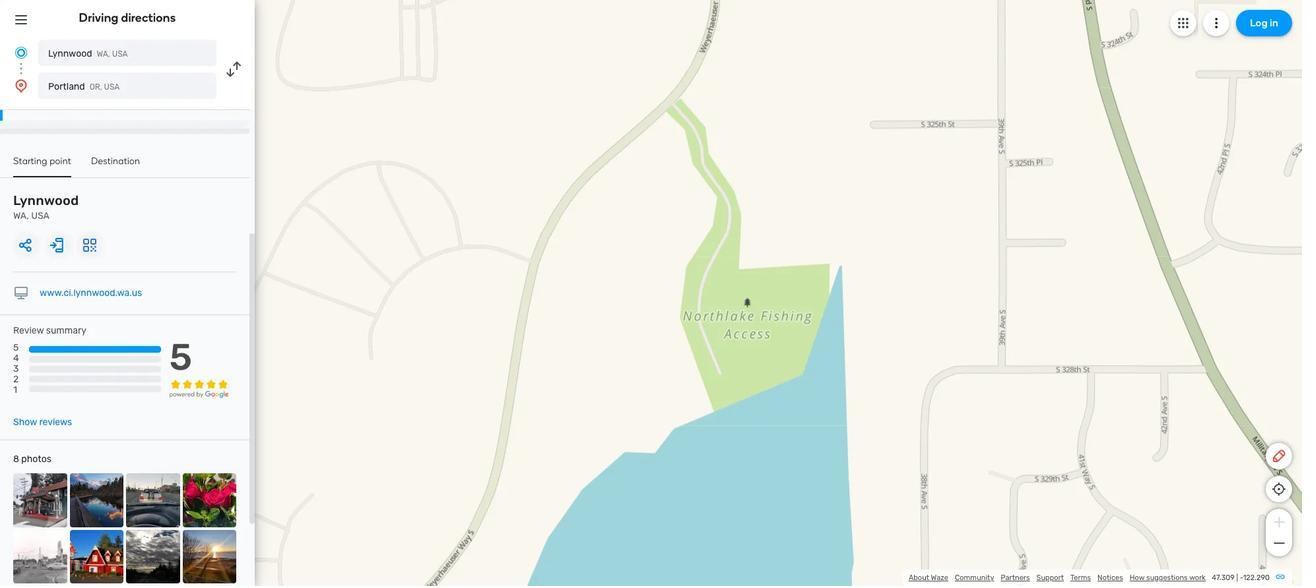 Task type: describe. For each thing, give the bounding box(es) containing it.
starting point
[[13, 156, 71, 167]]

miles
[[59, 100, 83, 110]]

review
[[13, 325, 44, 337]]

link image
[[1275, 572, 1286, 583]]

about
[[909, 574, 930, 583]]

support link
[[1037, 574, 1064, 583]]

work
[[1190, 574, 1206, 583]]

image 8 of lynnwood, lynnwood image
[[183, 530, 236, 584]]

2 vertical spatial usa
[[31, 211, 49, 222]]

waze
[[931, 574, 949, 583]]

terms
[[1071, 574, 1091, 583]]

zoom in image
[[1271, 515, 1288, 531]]

about waze community partners support terms notices how suggestions work 47.309 | -122.290
[[909, 574, 1270, 583]]

0 vertical spatial usa
[[112, 50, 128, 59]]

location image
[[13, 78, 29, 94]]

8
[[13, 454, 19, 465]]

directions
[[121, 11, 176, 25]]

review summary
[[13, 325, 87, 337]]

5 for 5 4 3 2 1
[[13, 343, 19, 354]]

computer image
[[13, 286, 29, 302]]

destination
[[91, 156, 140, 167]]

summary
[[46, 325, 87, 337]]

notices
[[1098, 574, 1123, 583]]

190.1
[[37, 100, 56, 110]]

0 vertical spatial lynnwood
[[48, 48, 92, 59]]

www.ci.lynnwood.wa.us
[[40, 288, 142, 299]]

notices link
[[1098, 574, 1123, 583]]

image 2 of lynnwood, lynnwood image
[[70, 474, 123, 528]]

47.309
[[1212, 574, 1235, 583]]

about waze link
[[909, 574, 949, 583]]

image 5 of lynnwood, lynnwood image
[[13, 530, 67, 584]]

image 3 of lynnwood, lynnwood image
[[126, 474, 180, 528]]

-
[[1240, 574, 1243, 583]]

0 vertical spatial lynnwood wa, usa
[[48, 48, 128, 59]]

starting point button
[[13, 156, 71, 178]]

how
[[1130, 574, 1145, 583]]

0 horizontal spatial wa,
[[13, 211, 29, 222]]



Task type: vqa. For each thing, say whether or not it's contained in the screenshot.
topmost Area
no



Task type: locate. For each thing, give the bounding box(es) containing it.
1 vertical spatial lynnwood
[[13, 193, 79, 209]]

portland or, usa
[[48, 81, 120, 92]]

1 vertical spatial wa,
[[13, 211, 29, 222]]

support
[[1037, 574, 1064, 583]]

lynnwood
[[48, 48, 92, 59], [13, 193, 79, 209]]

usa down starting point button
[[31, 211, 49, 222]]

zoom out image
[[1271, 536, 1288, 552]]

0 horizontal spatial 5
[[13, 343, 19, 354]]

5 inside 5 4 3 2 1
[[13, 343, 19, 354]]

current location image
[[13, 45, 29, 61]]

or,
[[90, 83, 102, 92]]

www.ci.lynnwood.wa.us link
[[40, 288, 142, 299]]

5 for 5
[[169, 336, 192, 380]]

wa, down starting point button
[[13, 211, 29, 222]]

show reviews
[[13, 417, 72, 428]]

reviews
[[39, 417, 72, 428]]

pencil image
[[1271, 449, 1287, 465]]

122.290
[[1243, 574, 1270, 583]]

|
[[1237, 574, 1238, 583]]

partners
[[1001, 574, 1030, 583]]

lynnwood wa, usa
[[48, 48, 128, 59], [13, 193, 79, 222]]

starting
[[13, 156, 47, 167]]

1 horizontal spatial wa,
[[97, 50, 110, 59]]

destination button
[[91, 156, 140, 176]]

image 4 of lynnwood, lynnwood image
[[183, 474, 236, 528]]

community link
[[955, 574, 994, 583]]

photos
[[21, 454, 51, 465]]

wa, up or,
[[97, 50, 110, 59]]

1 vertical spatial usa
[[104, 83, 120, 92]]

2
[[13, 375, 19, 386]]

how suggestions work link
[[1130, 574, 1206, 583]]

lynnwood up portland
[[48, 48, 92, 59]]

driving directions
[[79, 11, 176, 25]]

partners link
[[1001, 574, 1030, 583]]

community
[[955, 574, 994, 583]]

0 vertical spatial wa,
[[97, 50, 110, 59]]

lynnwood down starting point button
[[13, 193, 79, 209]]

1 horizontal spatial 5
[[169, 336, 192, 380]]

usa down driving directions at the top of the page
[[112, 50, 128, 59]]

suggestions
[[1147, 574, 1188, 583]]

show
[[13, 417, 37, 428]]

terms link
[[1071, 574, 1091, 583]]

190.1 miles
[[37, 100, 83, 110]]

8 photos
[[13, 454, 51, 465]]

4
[[13, 353, 19, 365]]

usa right or,
[[104, 83, 120, 92]]

point
[[50, 156, 71, 167]]

3
[[13, 364, 19, 375]]

lynnwood wa, usa up portland or, usa
[[48, 48, 128, 59]]

5
[[169, 336, 192, 380], [13, 343, 19, 354]]

image 7 of lynnwood, lynnwood image
[[126, 530, 180, 584]]

image 1 of lynnwood, lynnwood image
[[13, 474, 67, 528]]

usa
[[112, 50, 128, 59], [104, 83, 120, 92], [31, 211, 49, 222]]

1
[[13, 385, 17, 396]]

wa,
[[97, 50, 110, 59], [13, 211, 29, 222]]

lynnwood wa, usa down starting point button
[[13, 193, 79, 222]]

portland
[[48, 81, 85, 92]]

1 vertical spatial lynnwood wa, usa
[[13, 193, 79, 222]]

driving
[[79, 11, 118, 25]]

image 6 of lynnwood, lynnwood image
[[70, 530, 123, 584]]

usa inside portland or, usa
[[104, 83, 120, 92]]

5 4 3 2 1
[[13, 343, 19, 396]]



